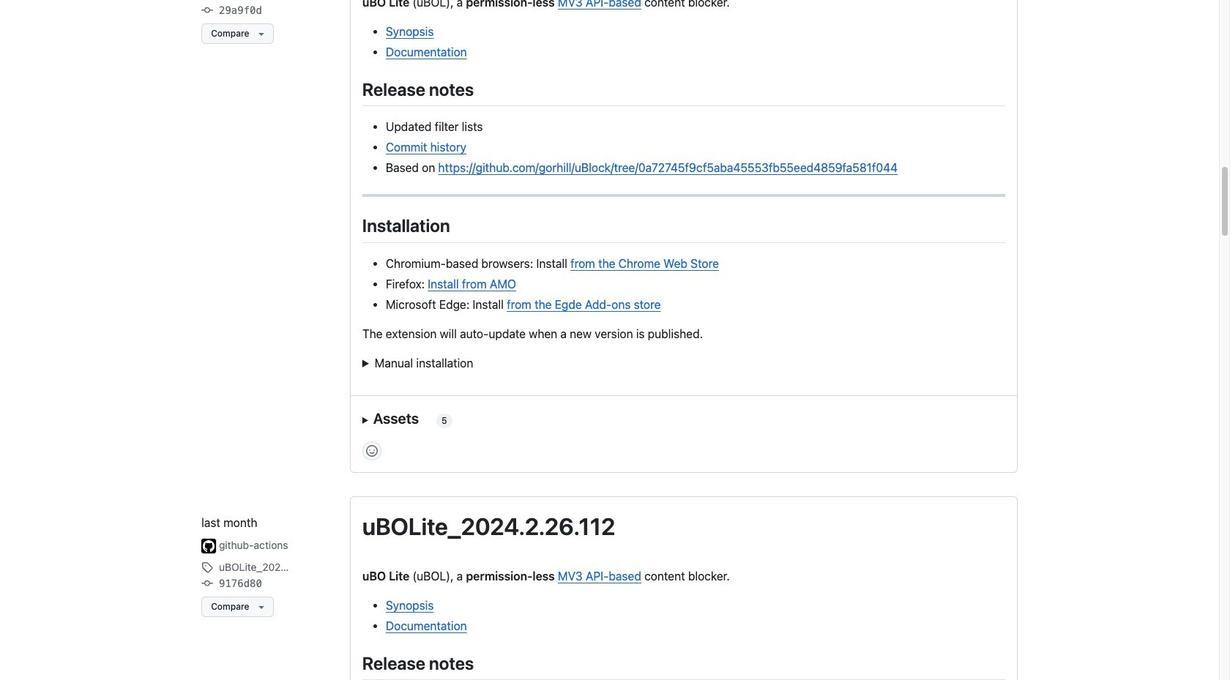 Task type: vqa. For each thing, say whether or not it's contained in the screenshot.
the top triangle down image
yes



Task type: locate. For each thing, give the bounding box(es) containing it.
commit image
[[202, 578, 213, 590]]

triangle down image
[[255, 601, 267, 613]]

commit image
[[202, 4, 213, 16]]

tag image
[[202, 562, 213, 574]]

triangle down image
[[255, 28, 267, 39]]



Task type: describe. For each thing, give the bounding box(es) containing it.
add or remove reactions image
[[366, 445, 378, 457]]

@github actions image
[[202, 539, 216, 554]]

add or remove reactions element
[[363, 441, 382, 461]]



